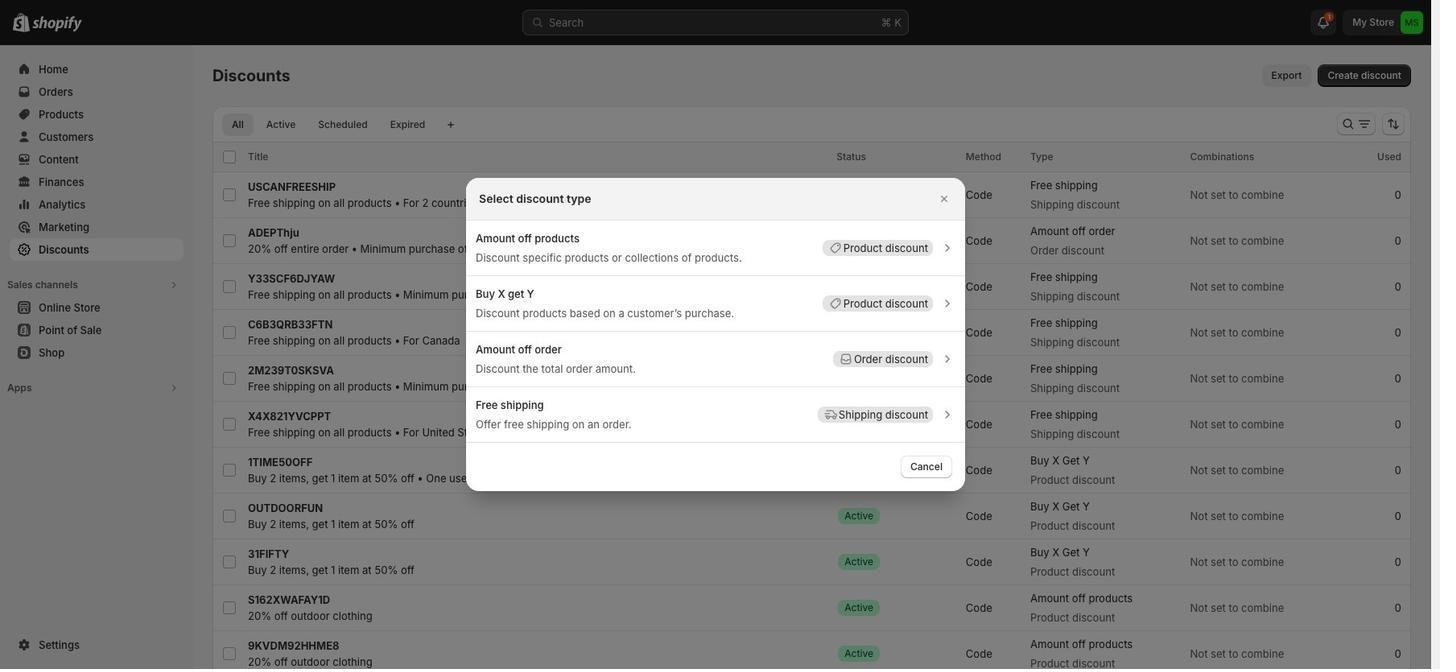 Task type: vqa. For each thing, say whether or not it's contained in the screenshot.
TEST STORE image
no



Task type: describe. For each thing, give the bounding box(es) containing it.
shopify image
[[32, 16, 82, 32]]



Task type: locate. For each thing, give the bounding box(es) containing it.
dialog
[[0, 178, 1432, 491]]

tab list
[[219, 113, 438, 136]]



